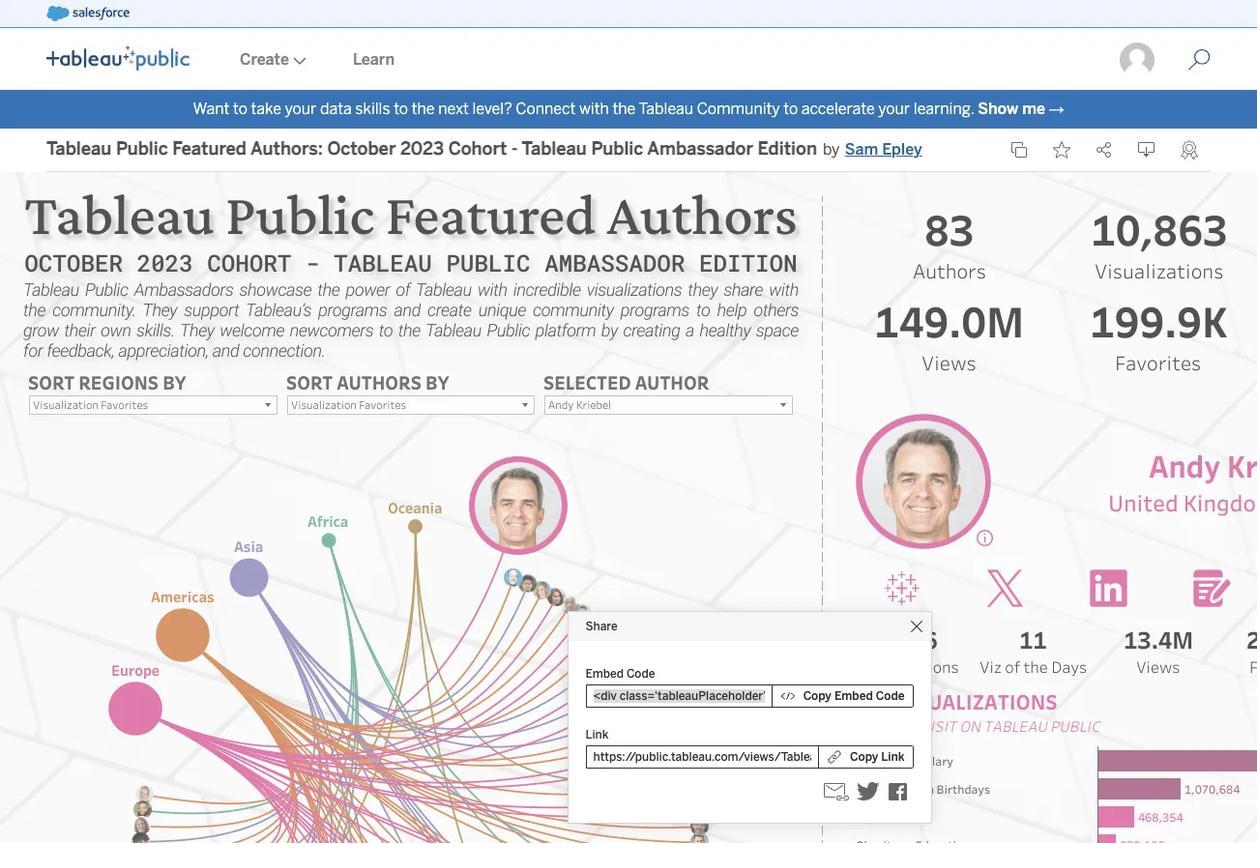 Task type: locate. For each thing, give the bounding box(es) containing it.
1 horizontal spatial your
[[878, 100, 910, 118]]

2 to from the left
[[394, 100, 408, 118]]

go to search image
[[1164, 48, 1234, 72]]

accelerate
[[801, 100, 875, 118]]

public left featured
[[116, 139, 168, 160]]

with
[[579, 100, 609, 118]]

edition
[[758, 139, 817, 160]]

the left next
[[412, 100, 435, 118]]

tableau
[[639, 100, 693, 118], [46, 139, 112, 160], [522, 139, 587, 160]]

your
[[285, 100, 317, 118], [878, 100, 910, 118]]

learn link
[[330, 30, 418, 90]]

2 horizontal spatial to
[[783, 100, 798, 118]]

sam epley link
[[845, 138, 922, 161]]

level?
[[472, 100, 512, 118]]

1 horizontal spatial to
[[394, 100, 408, 118]]

take
[[251, 100, 281, 118]]

1 horizontal spatial public
[[591, 139, 643, 160]]

community
[[697, 100, 780, 118]]

want
[[193, 100, 229, 118]]

public
[[116, 139, 168, 160], [591, 139, 643, 160]]

the right the with on the top left of the page
[[613, 100, 636, 118]]

to up "edition"
[[783, 100, 798, 118]]

public down want to take your data skills to the next level? connect with the tableau community to accelerate your learning. show me →
[[591, 139, 643, 160]]

2023
[[400, 139, 444, 160]]

show me link
[[978, 100, 1045, 118]]

2 your from the left
[[878, 100, 910, 118]]

salesforce logo image
[[46, 6, 129, 21]]

0 horizontal spatial the
[[412, 100, 435, 118]]

1 your from the left
[[285, 100, 317, 118]]

create button
[[217, 30, 330, 90]]

featured
[[172, 139, 247, 160]]

your up epley
[[878, 100, 910, 118]]

0 horizontal spatial your
[[285, 100, 317, 118]]

ambassador
[[647, 139, 753, 160]]

create
[[240, 50, 289, 69]]

0 horizontal spatial public
[[116, 139, 168, 160]]

to right skills
[[394, 100, 408, 118]]

the
[[412, 100, 435, 118], [613, 100, 636, 118]]

authors:
[[250, 139, 323, 160]]

0 horizontal spatial to
[[233, 100, 247, 118]]

to left take
[[233, 100, 247, 118]]

to
[[233, 100, 247, 118], [394, 100, 408, 118], [783, 100, 798, 118]]

-
[[512, 139, 518, 160]]

0 horizontal spatial tableau
[[46, 139, 112, 160]]

your right take
[[285, 100, 317, 118]]

skills
[[355, 100, 390, 118]]

2 public from the left
[[591, 139, 643, 160]]

nominate for viz of the day image
[[1181, 140, 1198, 160]]

1 horizontal spatial the
[[613, 100, 636, 118]]

learn
[[353, 50, 395, 69]]



Task type: vqa. For each thing, say whether or not it's contained in the screenshot.
Daily
no



Task type: describe. For each thing, give the bounding box(es) containing it.
favorite button image
[[1053, 141, 1070, 159]]

1 to from the left
[[233, 100, 247, 118]]

make a copy image
[[1011, 141, 1028, 159]]

by
[[823, 140, 840, 159]]

me
[[1022, 100, 1045, 118]]

1 horizontal spatial tableau
[[522, 139, 587, 160]]

→
[[1049, 100, 1064, 118]]

1 public from the left
[[116, 139, 168, 160]]

next
[[438, 100, 469, 118]]

sam
[[845, 140, 878, 159]]

october
[[327, 139, 396, 160]]

logo image
[[46, 45, 190, 71]]

show
[[978, 100, 1018, 118]]

2 the from the left
[[613, 100, 636, 118]]

3 to from the left
[[783, 100, 798, 118]]

want to take your data skills to the next level? connect with the tableau community to accelerate your learning. show me →
[[193, 100, 1064, 118]]

learning.
[[914, 100, 974, 118]]

tableau public featured authors: october 2023 cohort - tableau public ambassador edition by sam epley
[[46, 139, 922, 160]]

cohort
[[448, 139, 507, 160]]

epley
[[882, 140, 922, 159]]

data
[[320, 100, 352, 118]]

tim.burton6800 image
[[1118, 41, 1157, 79]]

connect
[[516, 100, 576, 118]]

1 the from the left
[[412, 100, 435, 118]]

2 horizontal spatial tableau
[[639, 100, 693, 118]]



